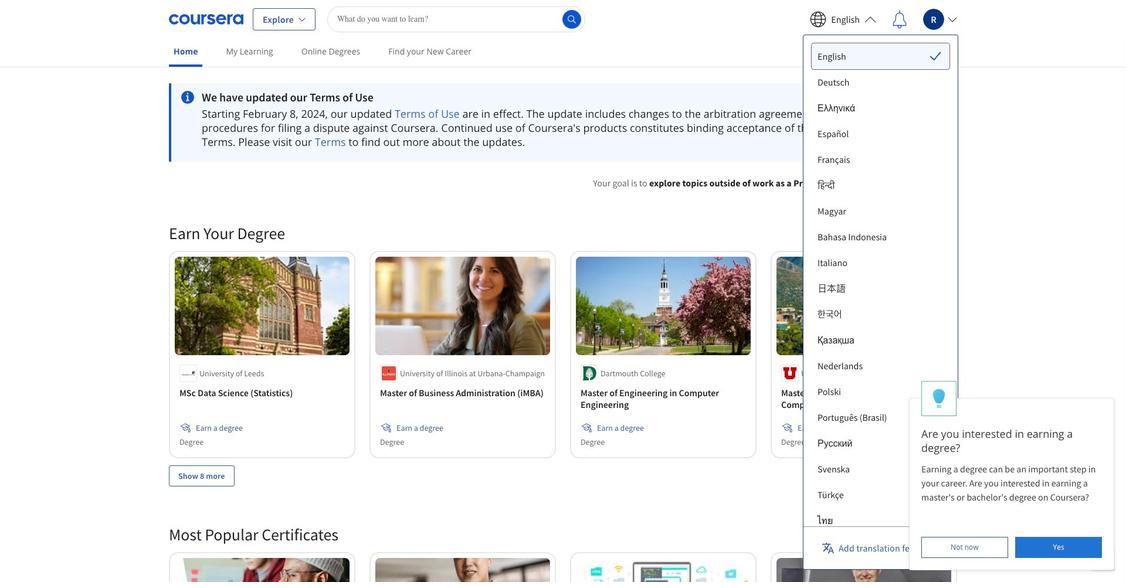 Task type: describe. For each thing, give the bounding box(es) containing it.
coursera image
[[169, 10, 243, 28]]

earn your degree collection element
[[162, 204, 964, 505]]

information: we have updated our terms of use element
[[202, 90, 873, 104]]

most popular certificates collection element
[[162, 505, 964, 582]]



Task type: vqa. For each thing, say whether or not it's contained in the screenshot.
Help Center Image
yes



Task type: locate. For each thing, give the bounding box(es) containing it.
main content
[[0, 69, 1126, 582]]

radio item
[[813, 45, 948, 68]]

help center image
[[1096, 552, 1110, 566]]

lightbulb tip image
[[933, 389, 945, 409]]

None search field
[[327, 6, 585, 32]]

menu
[[813, 45, 948, 582]]

alice element
[[909, 381, 1115, 571]]



